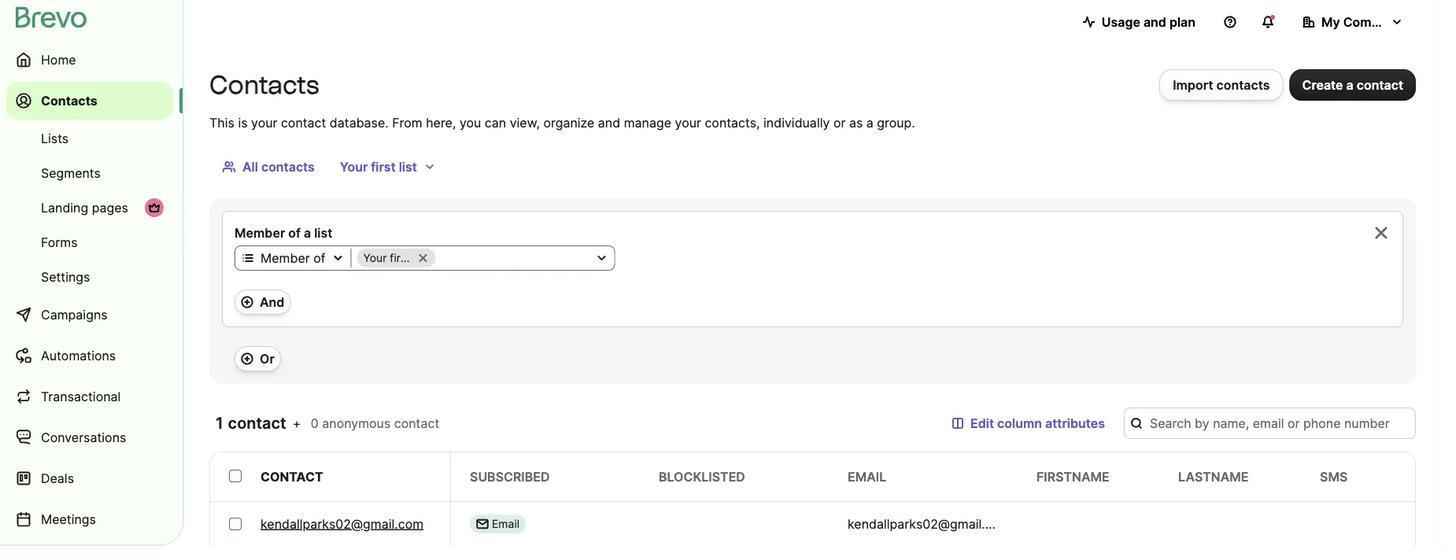 Task type: locate. For each thing, give the bounding box(es) containing it.
1 horizontal spatial your
[[675, 115, 701, 130]]

0 horizontal spatial kendallparks02@gmail.com
[[261, 516, 424, 532]]

individually
[[764, 115, 830, 130]]

0 vertical spatial your
[[340, 159, 368, 174]]

member
[[235, 225, 285, 241], [261, 250, 310, 266]]

member up "member of"
[[235, 225, 285, 241]]

import contacts
[[1173, 77, 1270, 93]]

0 horizontal spatial contacts
[[41, 93, 97, 108]]

0 vertical spatial list
[[399, 159, 417, 174]]

email
[[848, 469, 887, 485]]

a up "member of"
[[304, 225, 311, 241]]

edit
[[971, 416, 994, 431]]

and button
[[235, 290, 291, 315]]

1 horizontal spatial and
[[1144, 14, 1167, 30]]

forms link
[[6, 227, 173, 258]]

first
[[371, 159, 396, 174], [390, 252, 410, 265]]

of inside button
[[313, 250, 326, 266]]

first inside popup button
[[390, 252, 410, 265]]

transactional link
[[6, 378, 173, 416]]

create a contact
[[1303, 77, 1404, 93]]

member of a list
[[235, 225, 333, 241]]

contacts right import
[[1217, 77, 1270, 93]]

1 horizontal spatial contacts
[[1217, 77, 1270, 93]]

kendallparks02@gmail.com link
[[261, 515, 424, 534]]

0 vertical spatial member
[[235, 225, 285, 241]]

1 horizontal spatial of
[[313, 250, 326, 266]]

list
[[399, 159, 417, 174], [314, 225, 333, 241], [414, 252, 429, 265]]

contacts right all
[[261, 159, 315, 174]]

member for member of a list
[[235, 225, 285, 241]]

or
[[260, 351, 275, 366]]

0 vertical spatial and
[[1144, 14, 1167, 30]]

blocklisted
[[659, 469, 746, 485]]

campaigns
[[41, 307, 108, 322]]

1 vertical spatial member
[[261, 250, 310, 266]]

a right create
[[1347, 77, 1354, 93]]

your right is
[[251, 115, 277, 130]]

2 vertical spatial list
[[414, 252, 429, 265]]

your first list inside popup button
[[363, 252, 429, 265]]

your inside popup button
[[363, 252, 387, 265]]

and
[[260, 294, 285, 310]]

and left plan
[[1144, 14, 1167, 30]]

contacts
[[1217, 77, 1270, 93], [261, 159, 315, 174]]

1 kendallparks02@gmail.com from the left
[[261, 516, 424, 532]]

0
[[311, 416, 319, 431]]

contact right create
[[1357, 77, 1404, 93]]

1 horizontal spatial kendallparks02@gmail.com
[[848, 516, 1011, 532]]

your inside button
[[340, 159, 368, 174]]

member for member of
[[261, 250, 310, 266]]

of down the member of a list on the left
[[313, 250, 326, 266]]

edit column attributes button
[[939, 408, 1118, 439]]

segments link
[[6, 157, 173, 189]]

1 vertical spatial your
[[363, 252, 387, 265]]

your first list
[[340, 159, 417, 174], [363, 252, 429, 265]]

deals link
[[6, 460, 173, 498]]

all
[[242, 159, 258, 174]]

contact right the anonymous
[[394, 416, 439, 431]]

0 horizontal spatial and
[[598, 115, 621, 130]]

contact inside button
[[1357, 77, 1404, 93]]

contacts for all contacts
[[261, 159, 315, 174]]

contacts up lists
[[41, 93, 97, 108]]

landing
[[41, 200, 88, 215]]

1 vertical spatial your first list
[[363, 252, 429, 265]]

of
[[288, 225, 301, 241], [313, 250, 326, 266]]

is
[[238, 115, 248, 130]]

home link
[[6, 41, 173, 79]]

meetings link
[[6, 501, 173, 539]]

a right as
[[867, 115, 874, 130]]

your
[[340, 159, 368, 174], [363, 252, 387, 265]]

and
[[1144, 14, 1167, 30], [598, 115, 621, 130]]

2 your from the left
[[675, 115, 701, 130]]

0 horizontal spatial of
[[288, 225, 301, 241]]

and left manage
[[598, 115, 621, 130]]

1 vertical spatial first
[[390, 252, 410, 265]]

usage and plan button
[[1070, 6, 1208, 38]]

your first list button
[[327, 151, 449, 183]]

my company
[[1322, 14, 1402, 30]]

kendallparks02@gmail.com down contact
[[261, 516, 424, 532]]

kendallparks02@gmail.com
[[261, 516, 424, 532], [848, 516, 1011, 532]]

your right manage
[[675, 115, 701, 130]]

0 vertical spatial a
[[1347, 77, 1354, 93]]

your
[[251, 115, 277, 130], [675, 115, 701, 130]]

1 vertical spatial list
[[314, 225, 333, 241]]

0 vertical spatial first
[[371, 159, 396, 174]]

segments
[[41, 165, 101, 181]]

None field
[[442, 249, 584, 268]]

Search by name, email or phone number search field
[[1124, 408, 1416, 439]]

kendallparks02@gmail.com down email
[[848, 516, 1011, 532]]

2 kendallparks02@gmail.com from the left
[[848, 516, 1011, 532]]

member inside button
[[261, 250, 310, 266]]

contact
[[1357, 77, 1404, 93], [281, 115, 326, 130], [228, 414, 286, 433], [394, 416, 439, 431]]

member down the member of a list on the left
[[261, 250, 310, 266]]

of up "member of"
[[288, 225, 301, 241]]

1 your from the left
[[251, 115, 277, 130]]

1 horizontal spatial contacts
[[209, 70, 319, 100]]

from
[[392, 115, 422, 130]]

1
[[216, 414, 224, 433]]

a
[[1347, 77, 1354, 93], [867, 115, 874, 130], [304, 225, 311, 241]]

0 vertical spatial your first list
[[340, 159, 417, 174]]

email
[[492, 518, 520, 531]]

attributes
[[1046, 416, 1105, 431]]

settings
[[41, 269, 90, 285]]

1 contact + 0 anonymous contact
[[216, 414, 439, 433]]

0 vertical spatial of
[[288, 225, 301, 241]]

manage
[[624, 115, 672, 130]]

1 vertical spatial of
[[313, 250, 326, 266]]

0 horizontal spatial a
[[304, 225, 311, 241]]

landing pages link
[[6, 192, 173, 224]]

plan
[[1170, 14, 1196, 30]]

contacts
[[209, 70, 319, 100], [41, 93, 97, 108]]

contacts up is
[[209, 70, 319, 100]]

0 horizontal spatial contacts
[[261, 159, 315, 174]]

1 vertical spatial a
[[867, 115, 874, 130]]

1 horizontal spatial a
[[867, 115, 874, 130]]

contacts for import contacts
[[1217, 77, 1270, 93]]

0 vertical spatial contacts
[[1217, 77, 1270, 93]]

2 horizontal spatial a
[[1347, 77, 1354, 93]]

firstname
[[1037, 469, 1110, 485]]

0 horizontal spatial your
[[251, 115, 277, 130]]

my company button
[[1290, 6, 1416, 38]]

1 vertical spatial contacts
[[261, 159, 315, 174]]



Task type: vqa. For each thing, say whether or not it's contained in the screenshot.
SUBSCRIBED on the bottom left of the page
yes



Task type: describe. For each thing, give the bounding box(es) containing it.
import contacts button
[[1160, 69, 1284, 101]]

automations link
[[6, 337, 173, 375]]

contact up all contacts
[[281, 115, 326, 130]]

automations
[[41, 348, 116, 363]]

settings link
[[6, 261, 173, 293]]

lastname
[[1179, 469, 1249, 485]]

group.
[[877, 115, 915, 130]]

a inside button
[[1347, 77, 1354, 93]]

and inside button
[[1144, 14, 1167, 30]]

subscribed
[[470, 469, 550, 485]]

or button
[[235, 346, 281, 372]]

conversations
[[41, 430, 126, 445]]

all contacts
[[242, 159, 315, 174]]

list inside button
[[399, 159, 417, 174]]

1 vertical spatial and
[[598, 115, 621, 130]]

member of
[[261, 250, 326, 266]]

here,
[[426, 115, 456, 130]]

contact right 1
[[228, 414, 286, 433]]

landing pages
[[41, 200, 128, 215]]

my
[[1322, 14, 1341, 30]]

home
[[41, 52, 76, 67]]

+
[[293, 416, 301, 431]]

can
[[485, 115, 506, 130]]

you
[[460, 115, 481, 130]]

lists link
[[6, 123, 173, 154]]

column
[[998, 416, 1042, 431]]

of for member of
[[313, 250, 326, 266]]

conversations link
[[6, 419, 173, 457]]

your first list button
[[352, 249, 614, 268]]

lists
[[41, 131, 69, 146]]

all contacts button
[[209, 151, 327, 183]]

anonymous
[[322, 416, 391, 431]]

organize
[[544, 115, 595, 130]]

contact
[[261, 469, 323, 485]]

or
[[834, 115, 846, 130]]

create a contact button
[[1290, 69, 1416, 101]]

list inside popup button
[[414, 252, 429, 265]]

member of button
[[235, 249, 351, 268]]

company
[[1344, 14, 1402, 30]]

usage and plan
[[1102, 14, 1196, 30]]

this
[[209, 115, 235, 130]]

meetings
[[41, 512, 96, 527]]

contacts,
[[705, 115, 760, 130]]

of for member of a list
[[288, 225, 301, 241]]

transactional
[[41, 389, 121, 404]]

view,
[[510, 115, 540, 130]]

as
[[849, 115, 863, 130]]

forms
[[41, 235, 78, 250]]

contact inside 1 contact + 0 anonymous contact
[[394, 416, 439, 431]]

pages
[[92, 200, 128, 215]]

create
[[1303, 77, 1344, 93]]

left___rvooi image
[[148, 202, 161, 214]]

sms
[[1320, 469, 1348, 485]]

left___c25ys image
[[476, 518, 489, 531]]

import
[[1173, 77, 1214, 93]]

2 vertical spatial a
[[304, 225, 311, 241]]

campaigns link
[[6, 296, 173, 334]]

database.
[[330, 115, 389, 130]]

deals
[[41, 471, 74, 486]]

contacts link
[[6, 82, 173, 120]]

edit column attributes
[[971, 416, 1105, 431]]

usage
[[1102, 14, 1141, 30]]

first inside button
[[371, 159, 396, 174]]

your first list inside button
[[340, 159, 417, 174]]

this is your contact database. from here, you can view, organize and manage your contacts, individually or as a group.
[[209, 115, 915, 130]]



